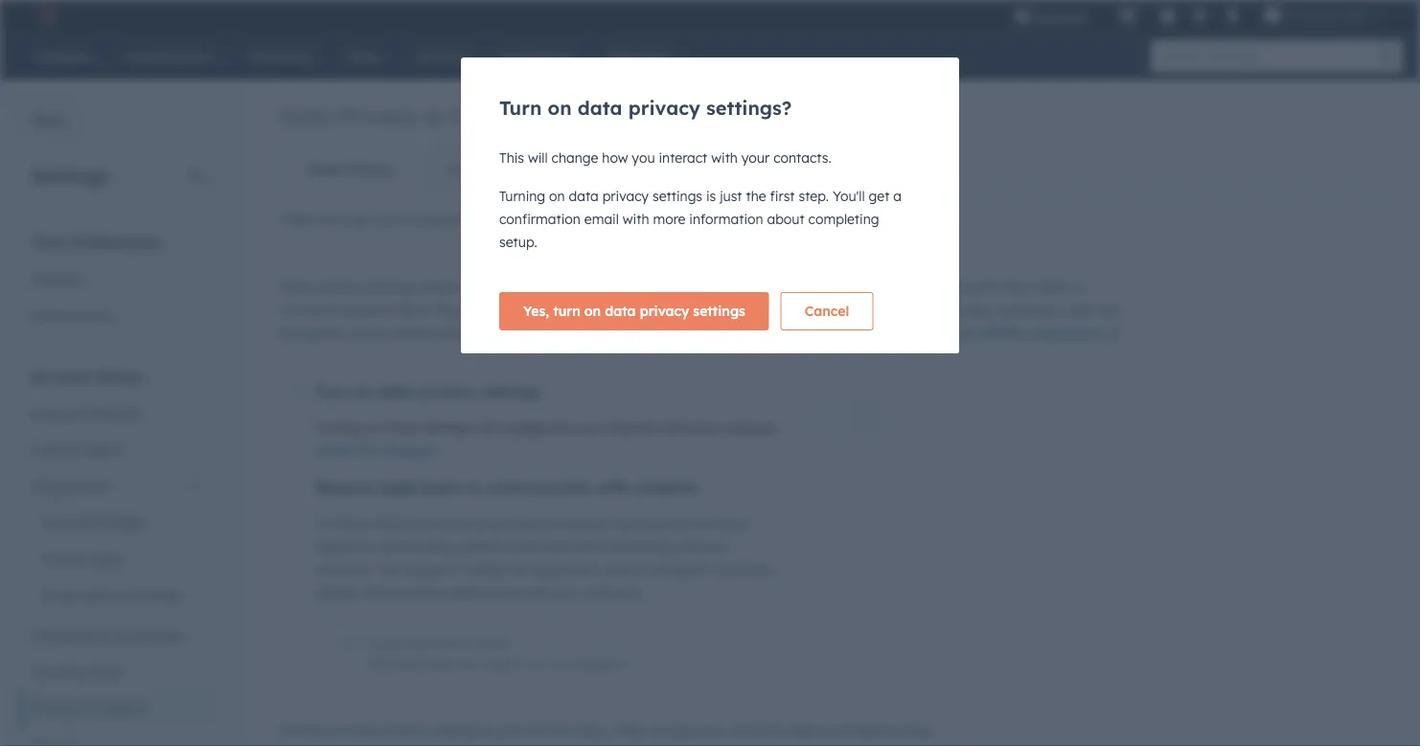 Task type: describe. For each thing, give the bounding box(es) containing it.
will up require legal basis to communicate with contacts
[[476, 419, 496, 436]]

able
[[787, 723, 814, 739]]

company
[[1285, 7, 1342, 23]]

settings inside button
[[693, 303, 745, 320]]

privacy inside account setup element
[[31, 700, 77, 717]]

account for account setup
[[31, 367, 93, 386]]

these
[[279, 211, 315, 228]]

these settings will be applied to the entire account.
[[279, 211, 602, 228]]

data privacy & consent
[[279, 102, 537, 130]]

and left in
[[605, 561, 629, 578]]

record
[[614, 515, 654, 532]]

1 horizontal spatial emails
[[468, 635, 511, 652]]

protecting
[[647, 302, 712, 319]]

settings inside data privacy settings make it easier to ask for consent and manage communication preferences when using tools that collect a contact's personal data. recording customer consent and protecting personal data is sometimes required by law, including under the european union's general data protection regulation (gdpr) and other data privacy laws.
[[364, 279, 414, 296]]

account defaults link
[[19, 395, 215, 432]]

data up these
[[378, 382, 414, 401]]

get
[[869, 188, 890, 205]]

business
[[389, 584, 443, 601]]

help button
[[1152, 0, 1184, 31]]

2 vertical spatial for
[[445, 635, 464, 652]]

called
[[466, 561, 503, 578]]

search button
[[1370, 40, 1403, 73]]

cookies link
[[579, 147, 684, 193]]

customer
[[503, 302, 562, 319]]

data for data privacy & consent
[[279, 102, 333, 130]]

data privacy
[[307, 161, 393, 178]]

back
[[32, 111, 65, 128]]

the right called
[[507, 561, 527, 578]]

cancel
[[805, 303, 849, 320]]

1 horizontal spatial more
[[898, 325, 933, 342]]

0 horizontal spatial reason
[[315, 538, 358, 555]]

your down the basis,
[[554, 584, 582, 601]]

setup. inside turning on data privacy settings is just the first step. you'll get a confirmation email with more information about completing setup.
[[499, 234, 537, 251]]

upgrade image
[[1014, 9, 1031, 26]]

private
[[42, 551, 87, 567]]

privacy inside "to follow data privacy laws and best practices, record and track your reason for processing contact data and communicating with your contacts. this reason is called the legal basis, and in hubspot it can also explain the business relationship with your contacts."
[[408, 515, 454, 532]]

when
[[893, 279, 926, 296]]

data privacy settings make it easier to ask for consent and manage communication preferences when using tools that collect a contact's personal data. recording customer consent and protecting personal data is sometimes required by law, including under the european union's general data protection regulation (gdpr) and other data privacy laws.
[[279, 279, 1119, 342]]

general link
[[19, 261, 215, 298]]

including
[[998, 302, 1055, 319]]

and up yes, turn on data privacy settings
[[629, 279, 653, 296]]

data down communication
[[774, 302, 804, 319]]

communicating
[[569, 538, 668, 555]]

account setup
[[31, 367, 142, 386]]

0 vertical spatial basis
[[422, 478, 461, 497]]

settings down protection
[[481, 382, 541, 401]]

require
[[315, 478, 374, 497]]

search image
[[1380, 50, 1393, 63]]

also
[[747, 561, 773, 578]]

1 personal from the left
[[340, 302, 394, 319]]

best
[[517, 515, 545, 532]]

(gdpr)
[[622, 325, 668, 342]]

learn more about gdpr compliance.
[[856, 325, 1105, 342]]

privacy down cancel
[[771, 325, 817, 342]]

sometimes
[[822, 302, 891, 319]]

analyze link
[[684, 147, 787, 193]]

for inside "to follow data privacy laws and best practices, record and track your reason for processing contact data and communicating with your contacts. this reason is called the legal basis, and in hubspot it can also explain the business relationship with your contacts."
[[362, 538, 380, 555]]

help image
[[1160, 9, 1177, 26]]

2 personal from the left
[[716, 302, 771, 319]]

consent options link
[[419, 147, 579, 193]]

1 vertical spatial be
[[767, 723, 783, 739]]

service
[[81, 587, 128, 604]]

1 vertical spatial consent
[[447, 161, 499, 178]]

data up processing
[[374, 515, 404, 532]]

private apps
[[42, 551, 123, 567]]

0 vertical spatial contacts
[[633, 478, 698, 497]]

legal basis for emails
[[366, 635, 511, 652]]

back link
[[0, 102, 78, 139]]

upgrade
[[1035, 9, 1089, 25]]

you inside turn on data privacy settings? dialog
[[632, 150, 655, 166]]

company 902
[[1285, 7, 1367, 23]]

privacy & consent
[[31, 700, 146, 717]]

general inside your preferences element
[[31, 271, 80, 288]]

data up cookies link
[[578, 96, 623, 120]]

yes, turn on data privacy settings
[[523, 303, 745, 320]]

completing
[[808, 211, 879, 228]]

first for after
[[550, 723, 575, 739]]

your down the track at the bottom of page
[[702, 538, 730, 555]]

provider
[[131, 587, 184, 604]]

how inside turn on data privacy settings? dialog
[[602, 150, 628, 166]]

teams
[[83, 441, 124, 458]]

this will change how you interact with your contacts.
[[499, 150, 831, 166]]

1 vertical spatial setup.
[[897, 723, 935, 739]]

data down only at the left of the page
[[348, 723, 378, 739]]

this inside "to follow data privacy laws and best practices, record and track your reason for processing contact data and communicating with your contacts. this reason is called the legal basis, and in hubspot it can also explain the business relationship with your contacts."
[[377, 561, 402, 578]]

compliance.
[[1024, 325, 1105, 342]]

your inside turning on these settings will change how you interact with your contacts. what will change?
[[690, 419, 718, 436]]

first for you'll
[[770, 188, 795, 205]]

about inside turning on data privacy settings is just the first step. you'll get a confirmation email with more information about completing setup.
[[767, 211, 805, 228]]

the inside data privacy settings make it easier to ask for consent and manage communication preferences when using tools that collect a contact's personal data. recording customer consent and protecting personal data is sometimes required by law, including under the european union's general data protection regulation (gdpr) and other data privacy laws.
[[1099, 302, 1119, 319]]

cancel button
[[781, 292, 873, 331]]

what
[[315, 442, 351, 459]]

protection
[[481, 325, 546, 342]]

2 horizontal spatial &
[[425, 102, 442, 130]]

privacy up contact's
[[314, 279, 361, 296]]

and down the best
[[541, 538, 566, 555]]

analyze
[[712, 161, 760, 178]]

the right explain on the bottom left of page
[[365, 584, 385, 601]]

1 vertical spatial basis
[[407, 635, 441, 652]]

settings inside turning on data privacy settings is just the first step. you'll get a confirmation email with more information about completing setup.
[[653, 188, 702, 205]]

email
[[584, 211, 619, 228]]

privacy for data privacy
[[343, 161, 393, 178]]

data down recording
[[446, 325, 477, 342]]

by
[[951, 302, 966, 319]]

on,
[[709, 723, 728, 739]]

a inside data privacy settings make it easier to ask for consent and manage communication preferences when using tools that collect a contact's personal data. recording customer consent and protecting personal data is sometimes required by law, including under the european union's general data protection regulation (gdpr) and other data privacy laws.
[[1076, 279, 1084, 296]]

change inside turning on these settings will change how you interact with your contacts. what will change?
[[500, 419, 547, 436]]

notifications
[[31, 307, 113, 324]]

is down only send emails to contacts who have opted in.
[[486, 723, 496, 739]]

turning on data privacy settings is just the first step. you'll get a confirmation email with more information about completing setup.
[[499, 188, 902, 251]]

opted
[[581, 657, 613, 672]]

options
[[503, 161, 552, 178]]

learn
[[856, 325, 894, 342]]

your right the track at the bottom of page
[[722, 515, 750, 532]]

change?
[[382, 442, 439, 459]]

data down the best
[[508, 538, 538, 555]]

processing
[[384, 538, 452, 555]]

consent options
[[447, 161, 552, 178]]

is inside turning on data privacy settings is just the first step. you'll get a confirmation email with more information about completing setup.
[[706, 188, 716, 205]]

data inside turning on data privacy settings is just the first step. you'll get a confirmation email with more information about completing setup.
[[569, 188, 599, 205]]

settings link
[[1188, 5, 1212, 25]]

privacy up the this will change how you interact with your contacts.
[[628, 96, 700, 120]]

902
[[1345, 7, 1367, 23]]

privacy & consent link
[[19, 691, 215, 727]]

step. for you'll
[[799, 188, 829, 205]]

a inside turning on data privacy settings is just the first step. you'll get a confirmation email with more information about completing setup.
[[894, 188, 902, 205]]

notifications link
[[19, 298, 215, 334]]

will right the what
[[355, 442, 378, 459]]

tracking
[[31, 664, 84, 680]]

ask
[[528, 279, 550, 296]]

make
[[418, 279, 453, 296]]

email service provider link
[[19, 577, 215, 614]]

settings right these
[[319, 211, 369, 228]]

0 vertical spatial consent
[[448, 102, 537, 130]]

legal inside "to follow data privacy laws and best practices, record and track your reason for processing contact data and communicating with your contacts. this reason is called the legal basis, and in hubspot it can also explain the business relationship with your contacts."
[[531, 561, 561, 578]]

using
[[930, 279, 964, 296]]

to up laws in the left bottom of the page
[[466, 478, 482, 497]]

account for account defaults
[[31, 405, 82, 422]]

settings down only send emails to contacts who have opted in.
[[432, 723, 482, 739]]

notifications image
[[1224, 9, 1241, 26]]

other
[[700, 325, 733, 342]]

turning for turning on data privacy settings is just the first step. you'll get a confirmation email with more information about completing setup.
[[499, 188, 545, 205]]

yes, turn on data privacy settings button
[[499, 292, 769, 331]]

marketplaces button
[[1108, 0, 1148, 31]]

complete
[[834, 723, 893, 739]]

general inside data privacy settings make it easier to ask for consent and manage communication preferences when using tools that collect a contact's personal data. recording customer consent and protecting personal data is sometimes required by law, including under the european union's general data protection regulation (gdpr) and other data privacy laws.
[[393, 325, 442, 342]]

notifications button
[[1216, 0, 1249, 31]]



Task type: locate. For each thing, give the bounding box(es) containing it.
data right other
[[737, 325, 767, 342]]

turning
[[647, 723, 693, 739]]

0 horizontal spatial this
[[377, 561, 402, 578]]

just for you'll
[[720, 188, 742, 205]]

emails
[[468, 635, 511, 652], [423, 657, 458, 672]]

regulation
[[550, 325, 618, 342]]

you down turn on data privacy settings?
[[632, 150, 655, 166]]

1 horizontal spatial for
[[445, 635, 464, 652]]

connected apps link
[[19, 505, 215, 541]]

to inside data privacy settings make it easier to ask for consent and manage communication preferences when using tools that collect a contact's personal data. recording customer consent and protecting personal data is sometimes required by law, including under the european union's general data protection regulation (gdpr) and other data privacy laws.
[[511, 279, 524, 296]]

this inside turn on data privacy settings? dialog
[[499, 150, 524, 166]]

contacts. inside turning on these settings will change how you interact with your contacts. what will change?
[[722, 419, 780, 436]]

consent inside account setup element
[[94, 700, 146, 717]]

& down tracking code
[[81, 700, 90, 717]]

only
[[366, 657, 390, 672]]

settings down the this will change how you interact with your contacts.
[[653, 188, 702, 205]]

1 horizontal spatial be
[[767, 723, 783, 739]]

0 horizontal spatial emails
[[423, 657, 458, 672]]

1 vertical spatial apps
[[91, 551, 123, 567]]

you up communicate
[[580, 419, 604, 436]]

emails up only send emails to contacts who have opted in.
[[468, 635, 511, 652]]

on inside yes, turn on data privacy settings button
[[584, 303, 601, 320]]

step.
[[799, 188, 829, 205], [578, 723, 609, 739]]

send
[[394, 657, 419, 672]]

menu item
[[1102, 0, 1106, 31]]

1 vertical spatial change
[[500, 419, 547, 436]]

setup. down entire
[[499, 234, 537, 251]]

email service provider
[[42, 587, 184, 604]]

the left entire
[[484, 211, 504, 228]]

interact inside turn on data privacy settings? dialog
[[659, 150, 708, 166]]

0 vertical spatial setup.
[[499, 234, 537, 251]]

apps
[[114, 514, 146, 531], [91, 551, 123, 567]]

privacy up processing
[[408, 515, 454, 532]]

is up information
[[706, 188, 716, 205]]

0 vertical spatial legal
[[379, 478, 417, 497]]

step. for after
[[578, 723, 609, 739]]

1 vertical spatial turn
[[315, 382, 349, 401]]

turn on data privacy settings?
[[499, 96, 792, 120]]

1 vertical spatial reason
[[406, 561, 449, 578]]

0 vertical spatial more
[[653, 211, 686, 228]]

relationship
[[446, 584, 520, 601]]

consent up consent options on the left of the page
[[448, 102, 537, 130]]

just for after
[[499, 723, 522, 739]]

private apps link
[[19, 541, 215, 577]]

privacy down data privacy & consent
[[343, 161, 393, 178]]

change left cookies
[[552, 150, 598, 166]]

settings image
[[1192, 8, 1209, 25]]

and
[[629, 279, 653, 296], [619, 302, 643, 319], [672, 325, 696, 342], [489, 515, 514, 532], [658, 515, 682, 532], [541, 538, 566, 555], [605, 561, 629, 578]]

account.
[[548, 211, 602, 228]]

2 horizontal spatial it
[[708, 561, 716, 578]]

Search HubSpot search field
[[1151, 40, 1386, 73]]

on inside turning on these settings will change how you interact with your contacts. what will change?
[[365, 419, 381, 436]]

0 vertical spatial first
[[770, 188, 795, 205]]

how inside turning on these settings will change how you interact with your contacts. what will change?
[[551, 419, 577, 436]]

1 vertical spatial &
[[70, 441, 79, 458]]

consent
[[575, 279, 625, 296], [566, 302, 615, 319]]

1 vertical spatial account
[[31, 405, 82, 422]]

basis
[[422, 478, 461, 497], [407, 635, 441, 652]]

0 vertical spatial &
[[425, 102, 442, 130]]

1 vertical spatial for
[[362, 538, 380, 555]]

users
[[31, 441, 66, 458]]

2 horizontal spatial for
[[553, 279, 571, 296]]

0 vertical spatial turning
[[499, 188, 545, 205]]

step. left after in the bottom left of the page
[[578, 723, 609, 739]]

settings inside turning on these settings will change how you interact with your contacts. what will change?
[[423, 419, 473, 436]]

interact
[[659, 150, 708, 166], [607, 419, 656, 436]]

follow
[[333, 515, 370, 532]]

1 horizontal spatial it
[[696, 723, 705, 739]]

explain
[[315, 584, 361, 601]]

1 vertical spatial first
[[550, 723, 575, 739]]

for inside data privacy settings make it easier to ask for consent and manage communication preferences when using tools that collect a contact's personal data. recording customer consent and protecting personal data is sometimes required by law, including under the european union's general data protection regulation (gdpr) and other data privacy laws.
[[553, 279, 571, 296]]

settings up other
[[693, 303, 745, 320]]

more inside turning on data privacy settings is just the first step. you'll get a confirmation email with more information about completing setup.
[[653, 211, 686, 228]]

1 horizontal spatial turn
[[499, 96, 542, 120]]

marketplace downloads link
[[19, 618, 215, 654]]

connected apps
[[42, 514, 146, 531]]

integrations
[[31, 478, 109, 495]]

basis up send
[[407, 635, 441, 652]]

recording
[[435, 302, 499, 319]]

defaults
[[86, 405, 139, 422]]

0 horizontal spatial how
[[551, 419, 577, 436]]

1 vertical spatial it
[[708, 561, 716, 578]]

settings
[[31, 163, 109, 187]]

0 vertical spatial privacy
[[339, 102, 419, 130]]

apps down integrations button
[[114, 514, 146, 531]]

1 vertical spatial about
[[937, 325, 977, 342]]

a right get
[[894, 188, 902, 205]]

will up confirmation
[[528, 150, 548, 166]]

will inside turn on data privacy settings? dialog
[[528, 150, 548, 166]]

it up recording
[[457, 279, 465, 296]]

0 vertical spatial general
[[31, 271, 80, 288]]

0 vertical spatial a
[[894, 188, 902, 205]]

that
[[1002, 279, 1028, 296]]

1 vertical spatial interact
[[607, 419, 656, 436]]

turning inside turning on these settings will change how you interact with your contacts. what will change?
[[315, 419, 361, 436]]

it left on,
[[696, 723, 705, 739]]

this up business
[[377, 561, 402, 578]]

to down 'legal basis for emails'
[[461, 657, 472, 672]]

it left 'can'
[[708, 561, 716, 578]]

and down protecting
[[672, 325, 696, 342]]

1 vertical spatial step.
[[578, 723, 609, 739]]

0 vertical spatial just
[[720, 188, 742, 205]]

account
[[31, 367, 93, 386], [31, 405, 82, 422]]

0 horizontal spatial more
[[653, 211, 686, 228]]

1 vertical spatial consent
[[566, 302, 615, 319]]

1 account from the top
[[31, 367, 93, 386]]

yes,
[[523, 303, 549, 320]]

the
[[746, 188, 766, 205], [484, 211, 504, 228], [1099, 302, 1119, 319], [507, 561, 527, 578], [365, 584, 385, 601], [526, 723, 546, 739]]

0 vertical spatial reason
[[315, 538, 358, 555]]

1 vertical spatial turning
[[315, 419, 361, 436]]

track
[[686, 515, 718, 532]]

tools
[[968, 279, 998, 296]]

1 vertical spatial legal
[[531, 561, 561, 578]]

on for turning on data privacy settings is just the first step. after turning it on, you'll be able to complete setup.
[[329, 723, 345, 739]]

settings down turn on data privacy settings
[[423, 419, 473, 436]]

privacy inside turning on data privacy settings is just the first step. you'll get a confirmation email with more information about completing setup.
[[602, 188, 649, 205]]

general down data.
[[393, 325, 442, 342]]

will
[[528, 150, 548, 166], [373, 211, 393, 228], [476, 419, 496, 436], [355, 442, 378, 459]]

data for data privacy
[[307, 161, 339, 178]]

0 vertical spatial emails
[[468, 635, 511, 652]]

0 horizontal spatial turn
[[315, 382, 349, 401]]

and left the track at the bottom of page
[[658, 515, 682, 532]]

1 vertical spatial this
[[377, 561, 402, 578]]

consent up the turn
[[575, 279, 625, 296]]

0 horizontal spatial contacts
[[475, 657, 522, 672]]

interact down "(gdpr)"
[[607, 419, 656, 436]]

0 horizontal spatial change
[[500, 419, 547, 436]]

european
[[279, 325, 339, 342]]

the down analyze
[[746, 188, 766, 205]]

your inside turn on data privacy settings? dialog
[[742, 150, 770, 166]]

turning for turning on data privacy settings is just the first step. after turning it on, you'll be able to complete setup.
[[279, 723, 325, 739]]

with inside turning on these settings will change how you interact with your contacts. what will change?
[[660, 419, 686, 436]]

consent left options
[[447, 161, 499, 178]]

your down settings?
[[742, 150, 770, 166]]

who
[[526, 657, 548, 672]]

entire
[[508, 211, 544, 228]]

1 horizontal spatial you
[[632, 150, 655, 166]]

2 vertical spatial consent
[[94, 700, 146, 717]]

1 vertical spatial privacy
[[343, 161, 393, 178]]

0 horizontal spatial &
[[70, 441, 79, 458]]

turn up options
[[499, 96, 542, 120]]

link opens in a new window image
[[1108, 323, 1121, 346]]

first inside turning on data privacy settings is just the first step. you'll get a confirmation email with more information about completing setup.
[[770, 188, 795, 205]]

consent up regulation
[[566, 302, 615, 319]]

to follow data privacy laws and best practices, record and track your reason for processing contact data and communicating with your contacts. this reason is called the legal basis, and in hubspot it can also explain the business relationship with your contacts.
[[315, 515, 773, 601]]

0 vertical spatial step.
[[799, 188, 829, 205]]

0 horizontal spatial setup.
[[499, 234, 537, 251]]

reason down to
[[315, 538, 358, 555]]

require legal basis to communicate with contacts
[[315, 478, 698, 497]]

1 vertical spatial emails
[[423, 657, 458, 672]]

apps for connected apps
[[114, 514, 146, 531]]

first left after in the bottom left of the page
[[550, 723, 575, 739]]

& for teams
[[70, 441, 79, 458]]

turn for turn on data privacy settings?
[[499, 96, 542, 120]]

reason down processing
[[406, 561, 449, 578]]

0 horizontal spatial step.
[[578, 723, 609, 739]]

1 horizontal spatial this
[[499, 150, 524, 166]]

on for turning on data privacy settings is just the first step. you'll get a confirmation email with more information about completing setup.
[[549, 188, 565, 205]]

0 horizontal spatial general
[[31, 271, 80, 288]]

settings up data.
[[364, 279, 414, 296]]

data up "(gdpr)"
[[605, 303, 636, 320]]

you inside turning on these settings will change how you interact with your contacts. what will change?
[[580, 419, 604, 436]]

turn for turn on data privacy settings
[[315, 382, 349, 401]]

0 vertical spatial for
[[553, 279, 571, 296]]

privacy up data privacy
[[339, 102, 419, 130]]

1 horizontal spatial reason
[[406, 561, 449, 578]]

on for turn on data privacy settings
[[354, 382, 373, 401]]

apps for private apps
[[91, 551, 123, 567]]

1 horizontal spatial interact
[[659, 150, 708, 166]]

privacy
[[628, 96, 700, 120], [602, 188, 649, 205], [314, 279, 361, 296], [640, 303, 689, 320], [771, 325, 817, 342], [419, 382, 476, 401], [408, 515, 454, 532], [382, 723, 428, 739]]

0 horizontal spatial be
[[396, 211, 412, 228]]

contacts up record
[[633, 478, 698, 497]]

about down the by at the right top of the page
[[937, 325, 977, 342]]

personal up union's
[[340, 302, 394, 319]]

on inside turning on data privacy settings is just the first step. you'll get a confirmation email with more information about completing setup.
[[549, 188, 565, 205]]

2 account from the top
[[31, 405, 82, 422]]

data up data privacy
[[279, 102, 333, 130]]

link opens in a new window image
[[1108, 328, 1121, 342]]

the down the who
[[526, 723, 546, 739]]

account inside account defaults "link"
[[31, 405, 82, 422]]

turning for turning on these settings will change how you interact with your contacts. what will change?
[[315, 419, 361, 436]]

confirmation
[[499, 211, 581, 228]]

only send emails to contacts who have opted in.
[[366, 657, 628, 672]]

basis up laws in the left bottom of the page
[[422, 478, 461, 497]]

turn on data privacy settings? dialog
[[461, 58, 959, 354]]

turning on these settings will change how you interact with your contacts. what will change?
[[315, 419, 780, 459]]

caret image
[[297, 391, 306, 396]]

tracking code link
[[19, 654, 215, 691]]

be left applied
[[396, 211, 412, 228]]

just inside turning on data privacy settings is just the first step. you'll get a confirmation email with more information about completing setup.
[[720, 188, 742, 205]]

turn right "caret" image
[[315, 382, 349, 401]]

it inside data privacy settings make it easier to ask for consent and manage communication preferences when using tools that collect a contact's personal data. recording customer consent and protecting personal data is sometimes required by law, including under the european union's general data protection regulation (gdpr) and other data privacy laws.
[[457, 279, 465, 296]]

laws.
[[821, 325, 852, 342]]

1 horizontal spatial personal
[[716, 302, 771, 319]]

account setup element
[[19, 366, 215, 747]]

be
[[396, 211, 412, 228], [767, 723, 783, 739]]

is inside "to follow data privacy laws and best practices, record and track your reason for processing contact data and communicating with your contacts. this reason is called the legal basis, and in hubspot it can also explain the business relationship with your contacts."
[[452, 561, 462, 578]]

personal down communication
[[716, 302, 771, 319]]

change inside turn on data privacy settings? dialog
[[552, 150, 598, 166]]

0 vertical spatial account
[[31, 367, 93, 386]]

1 horizontal spatial setup.
[[897, 723, 935, 739]]

account up account defaults
[[31, 367, 93, 386]]

marketplaces image
[[1119, 9, 1137, 26]]

first left "you'll"
[[770, 188, 795, 205]]

the inside turning on data privacy settings is just the first step. you'll get a confirmation email with more information about completing setup.
[[746, 188, 766, 205]]

1 vertical spatial just
[[499, 723, 522, 739]]

1 horizontal spatial just
[[720, 188, 742, 205]]

integrations button
[[19, 468, 215, 505]]

menu
[[1000, 0, 1397, 31]]

1 vertical spatial more
[[898, 325, 933, 342]]

0 horizontal spatial first
[[550, 723, 575, 739]]

is left called
[[452, 561, 462, 578]]

navigation containing data privacy
[[279, 146, 788, 194]]

and left the best
[[489, 515, 514, 532]]

and up "(gdpr)"
[[619, 302, 643, 319]]

preferences
[[71, 232, 160, 252]]

privacy down "tracking"
[[31, 700, 77, 717]]

navigation
[[279, 146, 788, 194]]

to right applied
[[467, 211, 480, 228]]

& up "consent options" link
[[425, 102, 442, 130]]

marketplace
[[31, 627, 109, 644]]

your down other
[[690, 419, 718, 436]]

1 horizontal spatial change
[[552, 150, 598, 166]]

2 vertical spatial turning
[[279, 723, 325, 739]]

mateo roberts image
[[1264, 7, 1281, 24]]

is left sometimes
[[808, 302, 818, 319]]

1 horizontal spatial step.
[[799, 188, 829, 205]]

0 vertical spatial how
[[602, 150, 628, 166]]

& right users
[[70, 441, 79, 458]]

step. inside turning on data privacy settings is just the first step. you'll get a confirmation email with more information about completing setup.
[[799, 188, 829, 205]]

downloads
[[113, 627, 183, 644]]

is inside data privacy settings make it easier to ask for consent and manage communication preferences when using tools that collect a contact's personal data. recording customer consent and protecting personal data is sometimes required by law, including under the european union's general data protection regulation (gdpr) and other data privacy laws.
[[808, 302, 818, 319]]

0 vertical spatial this
[[499, 150, 524, 166]]

more down required
[[898, 325, 933, 342]]

0 horizontal spatial about
[[767, 211, 805, 228]]

0 horizontal spatial you
[[580, 419, 604, 436]]

privacy inside button
[[640, 303, 689, 320]]

data up the account.
[[569, 188, 599, 205]]

your preferences element
[[19, 231, 215, 334]]

in.
[[616, 657, 628, 672]]

manage
[[657, 279, 709, 296]]

it inside "to follow data privacy laws and best practices, record and track your reason for processing contact data and communicating with your contacts. this reason is called the legal basis, and in hubspot it can also explain the business relationship with your contacts."
[[708, 561, 716, 578]]

contacts left the who
[[475, 657, 522, 672]]

0 horizontal spatial legal
[[379, 478, 417, 497]]

hubspot
[[648, 561, 704, 578]]

on for turn on data privacy settings?
[[548, 96, 572, 120]]

0 horizontal spatial it
[[457, 279, 465, 296]]

users & teams link
[[19, 432, 215, 468]]

2 vertical spatial it
[[696, 723, 705, 739]]

0 vertical spatial turn
[[499, 96, 542, 120]]

to
[[467, 211, 480, 228], [511, 279, 524, 296], [466, 478, 482, 497], [461, 657, 472, 672], [818, 723, 831, 739]]

communicate
[[486, 478, 591, 497]]

the up link opens in a new window icon
[[1099, 302, 1119, 319]]

have
[[551, 657, 577, 672]]

interact inside turning on these settings will change how you interact with your contacts. what will change?
[[607, 419, 656, 436]]

change up communicate
[[500, 419, 547, 436]]

for
[[553, 279, 571, 296], [362, 538, 380, 555], [445, 635, 464, 652]]

these
[[385, 419, 419, 436]]

1 horizontal spatial about
[[937, 325, 977, 342]]

privacy down cookies
[[602, 188, 649, 205]]

account up users
[[31, 405, 82, 422]]

consent
[[448, 102, 537, 130], [447, 161, 499, 178], [94, 700, 146, 717]]

1 horizontal spatial a
[[1076, 279, 1084, 296]]

laws
[[458, 515, 486, 532]]

privacy up "(gdpr)"
[[640, 303, 689, 320]]

collect
[[1032, 279, 1072, 296]]

&
[[425, 102, 442, 130], [70, 441, 79, 458], [81, 700, 90, 717]]

2 vertical spatial &
[[81, 700, 90, 717]]

just
[[720, 188, 742, 205], [499, 723, 522, 739]]

privacy up these
[[419, 382, 476, 401]]

will left applied
[[373, 211, 393, 228]]

just up information
[[720, 188, 742, 205]]

2 vertical spatial privacy
[[31, 700, 77, 717]]

you
[[632, 150, 655, 166], [580, 419, 604, 436]]

0 vertical spatial it
[[457, 279, 465, 296]]

practices,
[[549, 515, 610, 532]]

privacy for data privacy & consent
[[339, 102, 419, 130]]

how up communicate
[[551, 419, 577, 436]]

turn inside dialog
[[499, 96, 542, 120]]

& for consent
[[81, 700, 90, 717]]

code
[[88, 664, 121, 680]]

1 horizontal spatial contacts
[[633, 478, 698, 497]]

to right able in the bottom right of the page
[[818, 723, 831, 739]]

general down your
[[31, 271, 80, 288]]

data
[[578, 96, 623, 120], [569, 188, 599, 205], [774, 302, 804, 319], [605, 303, 636, 320], [737, 325, 767, 342], [378, 382, 414, 401], [374, 515, 404, 532], [508, 538, 538, 555], [348, 723, 378, 739]]

data up these
[[307, 161, 339, 178]]

data for data privacy settings make it easier to ask for consent and manage communication preferences when using tools that collect a contact's personal data. recording customer consent and protecting personal data is sometimes required by law, including under the european union's general data protection regulation (gdpr) and other data privacy laws.
[[279, 279, 310, 296]]

with inside turning on data privacy settings is just the first step. you'll get a confirmation email with more information about completing setup.
[[623, 211, 649, 228]]

1 vertical spatial how
[[551, 419, 577, 436]]

be left able in the bottom right of the page
[[767, 723, 783, 739]]

0 horizontal spatial a
[[894, 188, 902, 205]]

required
[[894, 302, 947, 319]]

what will change? link
[[315, 442, 439, 459]]

1 vertical spatial contacts
[[475, 657, 522, 672]]

on for turning on these settings will change how you interact with your contacts. what will change?
[[365, 419, 381, 436]]

0 vertical spatial be
[[396, 211, 412, 228]]

more left information
[[653, 211, 686, 228]]

your
[[31, 232, 66, 252]]

data.
[[398, 302, 431, 319]]

easier
[[469, 279, 507, 296]]

1 horizontal spatial first
[[770, 188, 795, 205]]

legal
[[366, 635, 403, 652]]

your preferences
[[31, 232, 160, 252]]

menu containing company 902
[[1000, 0, 1397, 31]]

hubspot image
[[35, 4, 58, 27]]

contacts. inside turn on data privacy settings? dialog
[[774, 150, 831, 166]]

0 vertical spatial about
[[767, 211, 805, 228]]

communication
[[713, 279, 811, 296]]

step. left "you'll"
[[799, 188, 829, 205]]

0 vertical spatial interact
[[659, 150, 708, 166]]

just down only send emails to contacts who have opted in.
[[499, 723, 522, 739]]

setup. right complete
[[897, 723, 935, 739]]

privacy down send
[[382, 723, 428, 739]]

1 horizontal spatial how
[[602, 150, 628, 166]]

data inside button
[[605, 303, 636, 320]]

1 vertical spatial you
[[580, 419, 604, 436]]

connected
[[42, 514, 110, 531]]

on
[[548, 96, 572, 120], [549, 188, 565, 205], [584, 303, 601, 320], [354, 382, 373, 401], [365, 419, 381, 436], [329, 723, 345, 739]]

you'll
[[833, 188, 865, 205]]

turning inside turning on data privacy settings is just the first step. you'll get a confirmation email with more information about completing setup.
[[499, 188, 545, 205]]

under
[[1059, 302, 1095, 319]]

basis,
[[565, 561, 601, 578]]

0 vertical spatial consent
[[575, 279, 625, 296]]

1 horizontal spatial &
[[81, 700, 90, 717]]



Task type: vqa. For each thing, say whether or not it's contained in the screenshot.
your
yes



